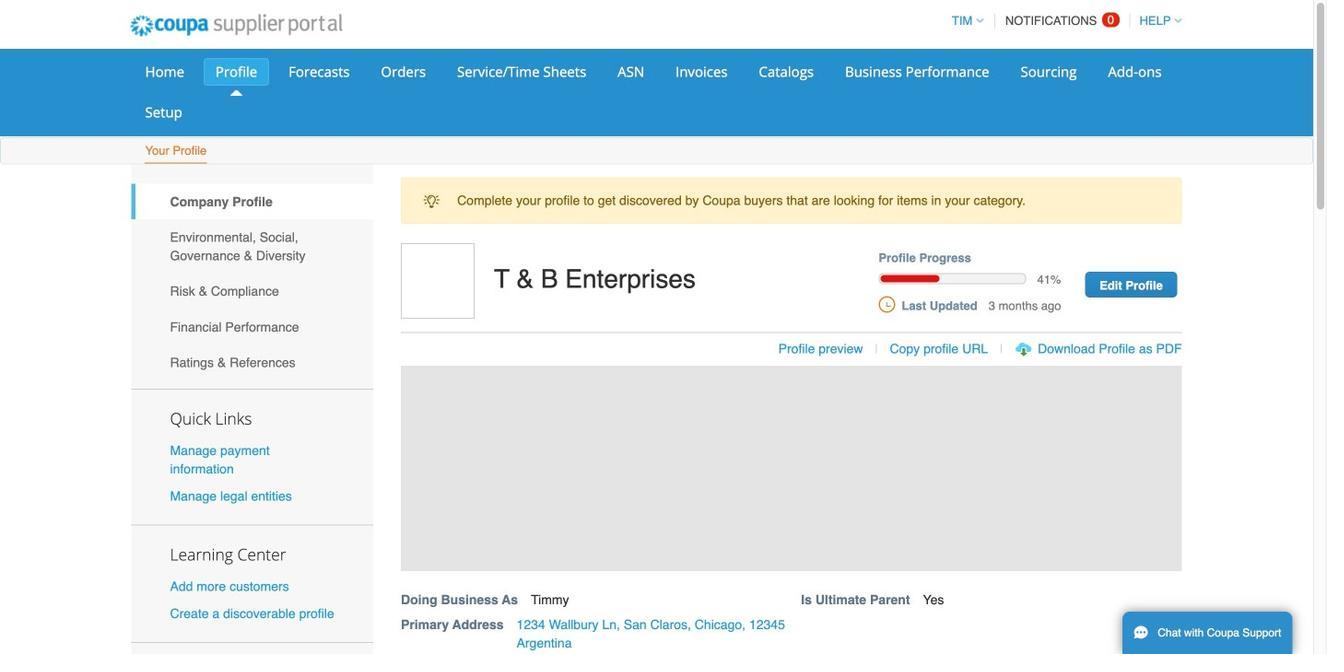 Task type: locate. For each thing, give the bounding box(es) containing it.
banner
[[395, 243, 1202, 655]]

coupa supplier portal image
[[118, 3, 355, 49]]

background image
[[401, 366, 1183, 572]]

alert
[[401, 178, 1183, 224]]

navigation
[[944, 3, 1183, 39]]

t & b enterprises image
[[401, 243, 475, 319]]



Task type: vqa. For each thing, say whether or not it's contained in the screenshot.
the Company Profile
no



